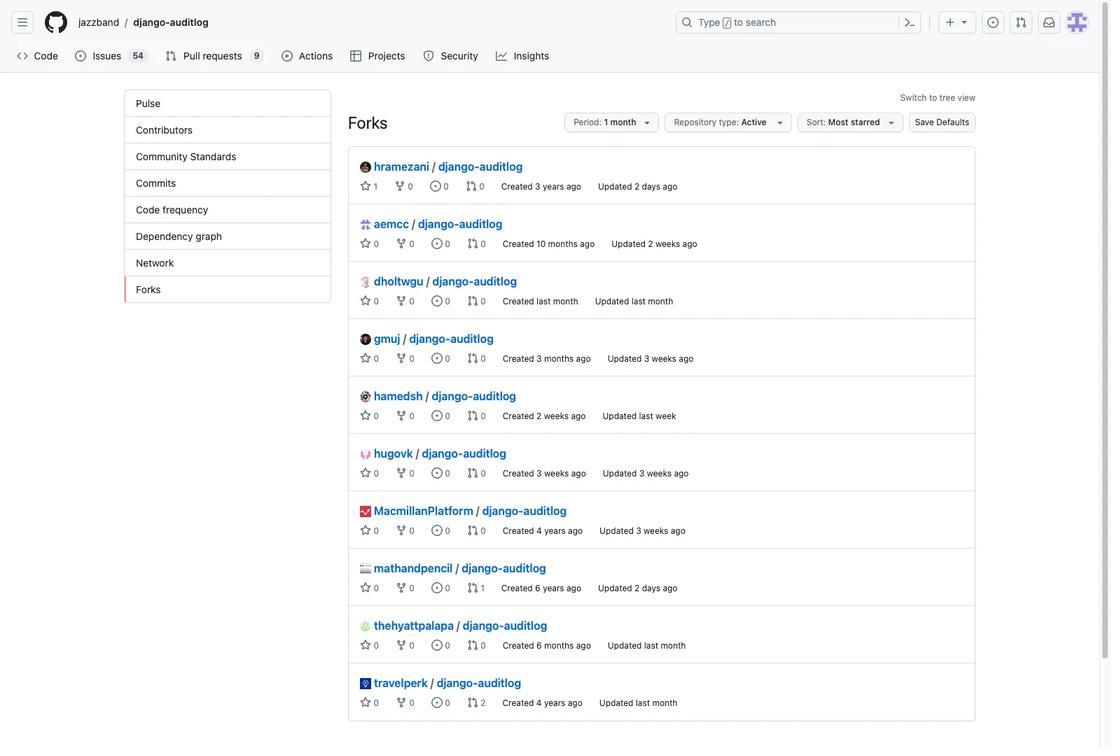 Task type: locate. For each thing, give the bounding box(es) containing it.
@gmuj image
[[360, 334, 371, 345]]

save defaults button
[[909, 113, 976, 132]]

auditlog inside jazzband / django-auditlog
[[170, 16, 209, 28]]

star image down @gmuj icon
[[360, 353, 371, 364]]

0 vertical spatial 4
[[537, 526, 542, 537]]

/ django-auditlog for thehyattpalapa
[[457, 620, 547, 633]]

2 triangle down image from the left
[[886, 117, 897, 128]]

1 vertical spatial days
[[642, 584, 661, 594]]

updated last month for travelperk
[[599, 698, 678, 709]]

1 git pull request image from the top
[[467, 296, 478, 307]]

/ right hramezani
[[432, 160, 436, 173]]

3 repo forked image from the top
[[396, 410, 407, 422]]

django-auditlog link for macmillanplatform
[[482, 505, 567, 518]]

3 star image from the top
[[360, 468, 371, 479]]

last for dholtwgu
[[632, 296, 646, 307]]

/ right mathandpencil
[[456, 563, 459, 575]]

1 repo forked image from the top
[[396, 238, 407, 249]]

2
[[635, 181, 640, 192], [648, 239, 653, 249], [537, 411, 542, 422], [635, 584, 640, 594], [478, 698, 486, 709]]

6 down created 6 years ago at the bottom of the page
[[537, 641, 542, 651]]

months
[[548, 239, 578, 249], [544, 354, 574, 364], [544, 641, 574, 651]]

2 for hramezani
[[635, 181, 640, 192]]

/ right type
[[725, 18, 730, 28]]

django- up created 6 months ago
[[463, 620, 504, 633]]

4 star image from the top
[[360, 525, 371, 537]]

network
[[136, 257, 174, 269]]

/ for hramezani
[[432, 160, 436, 173]]

created left 10
[[503, 239, 534, 249]]

3 issue opened image from the top
[[431, 410, 443, 422]]

triangle down image right the starred
[[886, 117, 897, 128]]

command palette image
[[904, 17, 916, 28]]

updated 3 weeks ago for macmillanplatform
[[600, 526, 686, 537]]

1 vertical spatial updated 3 weeks ago
[[603, 469, 689, 479]]

2 vertical spatial months
[[544, 641, 574, 651]]

issue opened image for dholtwgu
[[431, 296, 443, 307]]

issue opened image for mathandpencil
[[431, 583, 443, 594]]

4 git pull request image from the top
[[467, 468, 478, 479]]

issue opened image for hramezani
[[430, 181, 441, 192]]

1 vertical spatial created 4 years ago
[[503, 698, 583, 709]]

5 issue opened image from the top
[[431, 640, 443, 651]]

years down created 3 weeks ago
[[544, 526, 566, 537]]

3 star image from the top
[[360, 296, 371, 307]]

0 vertical spatial months
[[548, 239, 578, 249]]

0 vertical spatial updated 3 weeks ago
[[608, 354, 694, 364]]

4 down created 6 months ago
[[536, 698, 542, 709]]

/ django-auditlog
[[432, 160, 523, 173], [412, 218, 503, 230], [426, 275, 517, 288], [403, 333, 494, 345], [426, 390, 516, 403], [416, 448, 506, 460], [476, 505, 567, 518], [456, 563, 546, 575], [457, 620, 547, 633], [431, 677, 521, 690]]

created right 2 link
[[503, 698, 534, 709]]

6
[[535, 584, 541, 594], [537, 641, 542, 651]]

to left search
[[734, 16, 743, 28]]

star image
[[360, 181, 371, 192], [360, 238, 371, 249], [360, 296, 371, 307], [360, 525, 371, 537], [360, 698, 371, 709]]

1 down @hramezani icon in the top of the page
[[371, 181, 378, 192]]

years for mathandpencil
[[543, 584, 564, 594]]

weeks for hugovk
[[647, 469, 672, 479]]

git pull request image for travelperk
[[467, 698, 478, 709]]

1 vertical spatial 1
[[371, 181, 378, 192]]

1 link left created 6 years ago at the bottom of the page
[[467, 583, 485, 594]]

git pull request image
[[1016, 17, 1027, 28], [165, 50, 177, 62], [466, 181, 477, 192], [467, 238, 478, 249], [467, 525, 478, 537], [467, 583, 478, 594], [467, 698, 478, 709]]

0 vertical spatial code
[[34, 50, 58, 62]]

created
[[501, 181, 533, 192], [503, 239, 534, 249], [503, 296, 534, 307], [503, 354, 534, 364], [503, 411, 534, 422], [503, 469, 534, 479], [503, 526, 534, 537], [501, 584, 533, 594], [503, 641, 534, 651], [503, 698, 534, 709]]

forks
[[348, 113, 388, 132], [136, 284, 161, 296]]

code
[[34, 50, 58, 62], [136, 204, 160, 216]]

1 link down @hramezani icon in the top of the page
[[360, 181, 378, 192]]

django- up created 6 years ago at the bottom of the page
[[462, 563, 503, 575]]

1 link
[[360, 181, 378, 192], [467, 583, 485, 594]]

month for dholtwgu
[[648, 296, 673, 307]]

triangle down image right active
[[775, 117, 786, 128]]

issue opened image
[[988, 17, 999, 28], [75, 50, 86, 62], [430, 181, 441, 192], [431, 238, 443, 249], [431, 525, 443, 537], [431, 583, 443, 594]]

django- right hamedsh at the left bottom
[[432, 390, 473, 403]]

star image for dholtwgu
[[360, 296, 371, 307]]

created down created 6 years ago at the bottom of the page
[[503, 641, 534, 651]]

years for macmillanplatform
[[544, 526, 566, 537]]

1 vertical spatial updated 2 days ago
[[598, 584, 678, 594]]

2 star image from the top
[[360, 238, 371, 249]]

list containing jazzband
[[73, 11, 668, 34]]

0 horizontal spatial triangle down image
[[775, 117, 786, 128]]

4 issue opened image from the top
[[431, 468, 443, 479]]

requests
[[203, 50, 242, 62]]

aemcc link
[[360, 216, 409, 233]]

code right code 'icon'
[[34, 50, 58, 62]]

updated for macmillanplatform
[[600, 526, 634, 537]]

repo forked image down travelperk
[[396, 698, 407, 709]]

list
[[73, 11, 668, 34]]

1 vertical spatial 1 link
[[467, 583, 485, 594]]

created up created 6 months ago
[[501, 584, 533, 594]]

travelperk
[[374, 677, 428, 690]]

django-auditlog link
[[128, 11, 214, 34], [438, 160, 523, 173], [418, 218, 503, 230], [433, 275, 517, 288], [409, 333, 494, 345], [432, 390, 516, 403], [422, 448, 506, 460], [482, 505, 567, 518], [462, 563, 546, 575], [463, 620, 547, 633], [437, 677, 521, 690]]

code inside the insights element
[[136, 204, 160, 216]]

1 horizontal spatial 1
[[478, 584, 485, 594]]

repo forked image down "dholtwgu"
[[396, 296, 407, 307]]

django-auditlog link for gmuj
[[409, 333, 494, 345]]

star image for mathandpencil
[[360, 583, 371, 594]]

month
[[610, 117, 636, 127], [553, 296, 578, 307], [648, 296, 673, 307], [661, 641, 686, 651], [652, 698, 678, 709]]

updated 2 weeks ago
[[612, 239, 697, 249]]

created down created last month
[[503, 354, 534, 364]]

1 horizontal spatial forks
[[348, 113, 388, 132]]

1 left created 6 years ago at the bottom of the page
[[478, 584, 485, 594]]

jazzband link
[[73, 11, 125, 34]]

0 vertical spatial to
[[734, 16, 743, 28]]

issue opened image
[[431, 296, 443, 307], [431, 353, 443, 364], [431, 410, 443, 422], [431, 468, 443, 479], [431, 640, 443, 651], [431, 698, 443, 709]]

0 vertical spatial 1 link
[[360, 181, 378, 192]]

1 vertical spatial code
[[136, 204, 160, 216]]

0 vertical spatial updated 2 days ago
[[598, 181, 678, 192]]

1 horizontal spatial triangle down image
[[886, 117, 897, 128]]

star image down @dholtwgu icon
[[360, 296, 371, 307]]

pulse
[[136, 97, 161, 109]]

triangle down image
[[959, 16, 970, 27], [642, 117, 653, 128]]

week
[[656, 411, 676, 422]]

forks down network
[[136, 284, 161, 296]]

2 days from the top
[[642, 584, 661, 594]]

/ right aemcc
[[412, 218, 415, 230]]

updated 3 weeks ago
[[608, 354, 694, 364], [603, 469, 689, 479], [600, 526, 686, 537]]

auditlog for dholtwgu
[[474, 275, 517, 288]]

type / to search
[[698, 16, 776, 28]]

community
[[136, 151, 188, 163]]

star image down @travelperk icon
[[360, 698, 371, 709]]

repo forked image down hramezani
[[394, 181, 406, 192]]

/ django-auditlog for hramezani
[[432, 160, 523, 173]]

star image down @macmillanplatform icon
[[360, 525, 371, 537]]

star image
[[360, 353, 371, 364], [360, 410, 371, 422], [360, 468, 371, 479], [360, 583, 371, 594], [360, 640, 371, 651]]

django- right aemcc
[[418, 218, 459, 230]]

view
[[958, 92, 976, 103]]

years up created 10 months ago
[[543, 181, 564, 192]]

6 up created 6 months ago
[[535, 584, 541, 594]]

@aemcc image
[[360, 219, 371, 230]]

/ django-auditlog for travelperk
[[431, 677, 521, 690]]

repo forked image for hamedsh
[[396, 410, 407, 422]]

/ for aemcc
[[412, 218, 415, 230]]

repo forked image down hugovk on the left bottom of page
[[396, 468, 407, 479]]

repo forked image down hamedsh at the left bottom
[[396, 410, 407, 422]]

hramezani
[[374, 160, 429, 173]]

auditlog for gmuj
[[451, 333, 494, 345]]

django- up 54
[[133, 16, 170, 28]]

/ for mathandpencil
[[456, 563, 459, 575]]

django- for travelperk
[[437, 677, 478, 690]]

last
[[537, 296, 551, 307], [632, 296, 646, 307], [639, 411, 653, 422], [644, 641, 659, 651], [636, 698, 650, 709]]

git pull request image for thehyattpalapa
[[467, 640, 478, 651]]

django- right "dholtwgu"
[[433, 275, 474, 288]]

month for travelperk
[[652, 698, 678, 709]]

issue opened image for thehyattpalapa
[[431, 640, 443, 651]]

django- for hamedsh
[[432, 390, 473, 403]]

django- down created 3 weeks ago
[[482, 505, 524, 518]]

django- for hramezani
[[438, 160, 480, 173]]

star image down the "@mathandpencil" "icon"
[[360, 583, 371, 594]]

repo forked image
[[394, 181, 406, 192], [396, 353, 407, 364], [396, 468, 407, 479], [396, 525, 407, 537], [396, 640, 407, 651], [396, 698, 407, 709]]

2 star image from the top
[[360, 410, 371, 422]]

actions link
[[276, 46, 339, 67]]

django- right gmuj
[[409, 333, 451, 345]]

/ right gmuj
[[403, 333, 407, 345]]

0 horizontal spatial code
[[34, 50, 58, 62]]

1 vertical spatial forks
[[136, 284, 161, 296]]

star image down @hugovk icon
[[360, 468, 371, 479]]

type
[[698, 16, 720, 28]]

0 horizontal spatial forks
[[136, 284, 161, 296]]

4 up created 6 years ago at the bottom of the page
[[537, 526, 542, 537]]

django- for macmillanplatform
[[482, 505, 524, 518]]

updated last month for thehyattpalapa
[[608, 641, 686, 651]]

issue opened image for gmuj
[[431, 353, 443, 364]]

auditlog for aemcc
[[459, 218, 503, 230]]

django-auditlog link for hugovk
[[422, 448, 506, 460]]

2 horizontal spatial 1
[[604, 117, 608, 127]]

hamedsh
[[374, 390, 423, 403]]

updated
[[598, 181, 632, 192], [612, 239, 646, 249], [595, 296, 629, 307], [608, 354, 642, 364], [603, 411, 637, 422], [603, 469, 637, 479], [600, 526, 634, 537], [598, 584, 632, 594], [608, 641, 642, 651], [599, 698, 634, 709]]

0 vertical spatial updated last month
[[595, 296, 673, 307]]

/
[[125, 16, 128, 28], [725, 18, 730, 28], [432, 160, 436, 173], [412, 218, 415, 230], [426, 275, 430, 288], [403, 333, 407, 345], [426, 390, 429, 403], [416, 448, 419, 460], [476, 505, 480, 518], [456, 563, 459, 575], [457, 620, 460, 633], [431, 677, 434, 690]]

issue opened image for hugovk
[[431, 468, 443, 479]]

created up created 3 weeks ago
[[503, 411, 534, 422]]

repo forked image for gmuj
[[396, 353, 407, 364]]

1 star image from the top
[[360, 353, 371, 364]]

3 git pull request image from the top
[[467, 410, 478, 422]]

repo forked image for dholtwgu
[[396, 296, 407, 307]]

git pull request image
[[467, 296, 478, 307], [467, 353, 478, 364], [467, 410, 478, 422], [467, 468, 478, 479], [467, 640, 478, 651]]

1 horizontal spatial code
[[136, 204, 160, 216]]

updated for hramezani
[[598, 181, 632, 192]]

issue opened image for travelperk
[[431, 698, 443, 709]]

created for hramezani
[[501, 181, 533, 192]]

insights link
[[490, 46, 556, 67]]

2 vertical spatial updated last month
[[599, 698, 678, 709]]

0 vertical spatial 6
[[535, 584, 541, 594]]

0
[[406, 181, 413, 192], [441, 181, 449, 192], [477, 181, 485, 192], [371, 239, 379, 249], [407, 239, 415, 249], [443, 239, 450, 249], [478, 239, 486, 249], [371, 296, 379, 307], [407, 296, 415, 307], [443, 296, 450, 307], [478, 296, 486, 307], [371, 354, 379, 364], [407, 354, 415, 364], [443, 354, 450, 364], [478, 354, 486, 364], [371, 411, 379, 422], [407, 411, 415, 422], [443, 411, 450, 422], [478, 411, 486, 422], [371, 469, 379, 479], [407, 469, 415, 479], [443, 469, 450, 479], [478, 469, 486, 479], [371, 526, 379, 537], [407, 526, 415, 537], [443, 526, 450, 537], [478, 526, 486, 537], [371, 584, 379, 594], [407, 584, 415, 594], [443, 584, 450, 594], [371, 641, 379, 651], [407, 641, 415, 651], [443, 641, 450, 651], [478, 641, 486, 651], [371, 698, 379, 709], [407, 698, 415, 709], [443, 698, 450, 709]]

frequency
[[163, 204, 208, 216]]

5 git pull request image from the top
[[467, 640, 478, 651]]

triangle down image
[[775, 117, 786, 128], [886, 117, 897, 128]]

created up created 6 years ago at the bottom of the page
[[503, 526, 534, 537]]

1 created 4 years ago from the top
[[503, 526, 583, 537]]

graph image
[[496, 50, 507, 62]]

created for dholtwgu
[[503, 296, 534, 307]]

4
[[537, 526, 542, 537], [536, 698, 542, 709]]

1 vertical spatial updated last month
[[608, 641, 686, 651]]

ago
[[567, 181, 581, 192], [663, 181, 678, 192], [580, 239, 595, 249], [683, 239, 697, 249], [576, 354, 591, 364], [679, 354, 694, 364], [571, 411, 586, 422], [571, 469, 586, 479], [674, 469, 689, 479], [568, 526, 583, 537], [671, 526, 686, 537], [567, 584, 581, 594], [663, 584, 678, 594], [576, 641, 591, 651], [568, 698, 583, 709]]

forks up @hramezani icon in the top of the page
[[348, 113, 388, 132]]

triangle down image right plus icon
[[959, 16, 970, 27]]

repo forked image down macmillanplatform link
[[396, 525, 407, 537]]

repo forked image down aemcc
[[396, 238, 407, 249]]

git pull request image for dholtwgu
[[467, 296, 478, 307]]

created 4 years ago up created 6 years ago at the bottom of the page
[[503, 526, 583, 537]]

/ django-auditlog for aemcc
[[412, 218, 503, 230]]

star image for macmillanplatform
[[360, 525, 371, 537]]

code image
[[17, 50, 28, 62]]

django- for hugovk
[[422, 448, 463, 460]]

years
[[543, 181, 564, 192], [544, 526, 566, 537], [543, 584, 564, 594], [544, 698, 566, 709]]

6 issue opened image from the top
[[431, 698, 443, 709]]

created up created 10 months ago
[[501, 181, 533, 192]]

star image for thehyattpalapa
[[360, 640, 371, 651]]

54
[[133, 50, 144, 61]]

updated 2 days ago
[[598, 181, 678, 192], [598, 584, 678, 594]]

star image down @hamedsh icon
[[360, 410, 371, 422]]

1 vertical spatial triangle down image
[[642, 117, 653, 128]]

repo forked image for mathandpencil
[[396, 583, 407, 594]]

/ right jazzband
[[125, 16, 128, 28]]

days for mathandpencil
[[642, 584, 661, 594]]

code for code frequency
[[136, 204, 160, 216]]

auditlog
[[170, 16, 209, 28], [480, 160, 523, 173], [459, 218, 503, 230], [474, 275, 517, 288], [451, 333, 494, 345], [473, 390, 516, 403], [463, 448, 506, 460], [524, 505, 567, 518], [503, 563, 546, 575], [504, 620, 547, 633], [478, 677, 521, 690]]

@hamedsh image
[[360, 392, 371, 403]]

code down 'commits'
[[136, 204, 160, 216]]

2 vertical spatial 1
[[478, 584, 485, 594]]

years up created 6 months ago
[[543, 584, 564, 594]]

to left tree
[[929, 92, 937, 103]]

1 vertical spatial months
[[544, 354, 574, 364]]

actions
[[299, 50, 333, 62]]

2 issue opened image from the top
[[431, 353, 443, 364]]

created 3 years ago
[[501, 181, 581, 192]]

0 vertical spatial created 4 years ago
[[503, 526, 583, 537]]

1 right period:
[[604, 117, 608, 127]]

1 days from the top
[[642, 181, 661, 192]]

auditlog for hugovk
[[463, 448, 506, 460]]

@hramezani image
[[360, 162, 371, 173]]

months up created 2 weeks ago in the bottom of the page
[[544, 354, 574, 364]]

years for hramezani
[[543, 181, 564, 192]]

days
[[642, 181, 661, 192], [642, 584, 661, 594]]

/ for dholtwgu
[[426, 275, 430, 288]]

django- for dholtwgu
[[433, 275, 474, 288]]

repository
[[674, 117, 717, 127]]

created down created 2 weeks ago in the bottom of the page
[[503, 469, 534, 479]]

created for gmuj
[[503, 354, 534, 364]]

/ right "dholtwgu"
[[426, 275, 430, 288]]

star image down @aemcc icon
[[360, 238, 371, 249]]

/ right hugovk on the left bottom of page
[[416, 448, 419, 460]]

star image down @thehyattpalapa image
[[360, 640, 371, 651]]

1 horizontal spatial triangle down image
[[959, 16, 970, 27]]

auditlog for hamedsh
[[473, 390, 516, 403]]

3
[[535, 181, 541, 192], [537, 354, 542, 364], [644, 354, 650, 364], [537, 469, 542, 479], [639, 469, 645, 479], [636, 526, 641, 537]]

years for travelperk
[[544, 698, 566, 709]]

triangle down image for most starred
[[886, 117, 897, 128]]

0 horizontal spatial triangle down image
[[642, 117, 653, 128]]

django- right hugovk on the left bottom of page
[[422, 448, 463, 460]]

1 vertical spatial to
[[929, 92, 937, 103]]

starred
[[851, 117, 880, 127]]

1 vertical spatial 6
[[537, 641, 542, 651]]

django-auditlog link for hamedsh
[[432, 390, 516, 403]]

5 star image from the top
[[360, 640, 371, 651]]

django-auditlog link for dholtwgu
[[433, 275, 517, 288]]

plus image
[[945, 17, 956, 28]]

django-auditlog link for hramezani
[[438, 160, 523, 173]]

2 git pull request image from the top
[[467, 353, 478, 364]]

4 for travelperk
[[536, 698, 542, 709]]

star image down @hramezani icon in the top of the page
[[360, 181, 371, 192]]

1 star image from the top
[[360, 181, 371, 192]]

weeks
[[656, 239, 680, 249], [652, 354, 677, 364], [544, 411, 569, 422], [544, 469, 569, 479], [647, 469, 672, 479], [644, 526, 669, 537]]

pulse link
[[125, 90, 331, 117]]

/ right thehyattpalapa
[[457, 620, 460, 633]]

4 star image from the top
[[360, 583, 371, 594]]

updated for thehyattpalapa
[[608, 641, 642, 651]]

/ inside type / to search
[[725, 18, 730, 28]]

/ right travelperk
[[431, 677, 434, 690]]

2 vertical spatial updated 3 weeks ago
[[600, 526, 686, 537]]

issues
[[93, 50, 121, 62]]

4 repo forked image from the top
[[396, 583, 407, 594]]

/ right hamedsh at the left bottom
[[426, 390, 429, 403]]

security link
[[418, 46, 485, 67]]

created up created 3 months ago
[[503, 296, 534, 307]]

0 vertical spatial 1
[[604, 117, 608, 127]]

django- right hramezani
[[438, 160, 480, 173]]

created 6 years ago
[[501, 584, 581, 594]]

git pull request image for gmuj
[[467, 353, 478, 364]]

repo forked image
[[396, 238, 407, 249], [396, 296, 407, 307], [396, 410, 407, 422], [396, 583, 407, 594]]

5 star image from the top
[[360, 698, 371, 709]]

django-auditlog link for aemcc
[[418, 218, 503, 230]]

save
[[915, 117, 934, 127]]

repo forked image down thehyattpalapa link
[[396, 640, 407, 651]]

repo forked image down mathandpencil "link"
[[396, 583, 407, 594]]

1 vertical spatial 4
[[536, 698, 542, 709]]

1 issue opened image from the top
[[431, 296, 443, 307]]

months down created 6 years ago at the bottom of the page
[[544, 641, 574, 651]]

months right 10
[[548, 239, 578, 249]]

code frequency
[[136, 204, 208, 216]]

1 triangle down image from the left
[[775, 117, 786, 128]]

django- up 2 link
[[437, 677, 478, 690]]

0 vertical spatial days
[[642, 181, 661, 192]]

created for thehyattpalapa
[[503, 641, 534, 651]]

2 repo forked image from the top
[[396, 296, 407, 307]]

dholtwgu
[[374, 275, 424, 288]]

/ right macmillanplatform
[[476, 505, 480, 518]]

created 4 years ago down created 6 months ago
[[503, 698, 583, 709]]

code for code
[[34, 50, 58, 62]]

star image for aemcc
[[360, 238, 371, 249]]

2 created 4 years ago from the top
[[503, 698, 583, 709]]

0 vertical spatial forks
[[348, 113, 388, 132]]

years down created 6 months ago
[[544, 698, 566, 709]]

triangle down image right period: 1 month
[[642, 117, 653, 128]]

repo forked image down gmuj
[[396, 353, 407, 364]]

created 3 weeks ago
[[503, 469, 586, 479]]

macmillanplatform
[[374, 505, 473, 518]]

star image for hramezani
[[360, 181, 371, 192]]



Task type: vqa. For each thing, say whether or not it's contained in the screenshot.
Code Frequency
yes



Task type: describe. For each thing, give the bounding box(es) containing it.
triangle down image for active
[[775, 117, 786, 128]]

django- inside jazzband / django-auditlog
[[133, 16, 170, 28]]

notifications image
[[1044, 17, 1055, 28]]

repo forked image for hugovk
[[396, 468, 407, 479]]

dependency
[[136, 230, 193, 242]]

updated 2 days ago for mathandpencil
[[598, 584, 678, 594]]

@thehyattpalapa image
[[360, 621, 371, 633]]

1 horizontal spatial to
[[929, 92, 937, 103]]

/ for hamedsh
[[426, 390, 429, 403]]

homepage image
[[45, 11, 67, 34]]

6 for mathandpencil
[[535, 584, 541, 594]]

shield image
[[423, 50, 434, 62]]

updated for dholtwgu
[[595, 296, 629, 307]]

updated last month for dholtwgu
[[595, 296, 673, 307]]

security
[[441, 50, 478, 62]]

@dholtwgu image
[[360, 277, 371, 288]]

projects link
[[345, 46, 412, 67]]

repo forked image for hramezani
[[394, 181, 406, 192]]

switch
[[900, 92, 927, 103]]

repo forked image for aemcc
[[396, 238, 407, 249]]

travelperk link
[[360, 675, 428, 692]]

issue opened image for hamedsh
[[431, 410, 443, 422]]

graph
[[196, 230, 222, 242]]

community standards
[[136, 151, 236, 163]]

period: 1 month
[[574, 117, 636, 127]]

days for hramezani
[[642, 181, 661, 192]]

auditlog for thehyattpalapa
[[504, 620, 547, 633]]

active
[[741, 117, 767, 127]]

created 10 months ago
[[503, 239, 595, 249]]

defaults
[[937, 117, 969, 127]]

created for hugovk
[[503, 469, 534, 479]]

git pull request image for mathandpencil
[[467, 583, 478, 594]]

2 for aemcc
[[648, 239, 653, 249]]

django-auditlog link for thehyattpalapa
[[463, 620, 547, 633]]

git pull request image for hramezani
[[466, 181, 477, 192]]

hamedsh link
[[360, 388, 423, 405]]

thehyattpalapa
[[374, 620, 454, 633]]

6 for thehyattpalapa
[[537, 641, 542, 651]]

period:
[[574, 117, 602, 127]]

updated for travelperk
[[599, 698, 634, 709]]

table image
[[351, 50, 362, 62]]

/ django-auditlog for macmillanplatform
[[476, 505, 567, 518]]

0 horizontal spatial 1
[[371, 181, 378, 192]]

created 4 years ago for macmillanplatform
[[503, 526, 583, 537]]

updated 3 weeks ago for hugovk
[[603, 469, 689, 479]]

code frequency link
[[125, 197, 331, 223]]

repo forked image for travelperk
[[396, 698, 407, 709]]

@macmillanplatform image
[[360, 506, 371, 518]]

sort: most starred
[[807, 117, 880, 127]]

jazzband
[[78, 16, 119, 28]]

created 2 weeks ago
[[503, 411, 586, 422]]

django- for aemcc
[[418, 218, 459, 230]]

django- for thehyattpalapa
[[463, 620, 504, 633]]

/ inside jazzband / django-auditlog
[[125, 16, 128, 28]]

created for travelperk
[[503, 698, 534, 709]]

tree
[[940, 92, 955, 103]]

git pull request image for hugovk
[[467, 468, 478, 479]]

git pull request image for macmillanplatform
[[467, 525, 478, 537]]

mathandpencil link
[[360, 560, 453, 577]]

git pull request image for hamedsh
[[467, 410, 478, 422]]

aemcc
[[374, 218, 409, 230]]

created 6 months ago
[[503, 641, 591, 651]]

2 for mathandpencil
[[635, 584, 640, 594]]

/ django-auditlog for gmuj
[[403, 333, 494, 345]]

switch to tree view
[[900, 92, 976, 103]]

django- for mathandpencil
[[462, 563, 503, 575]]

last for travelperk
[[636, 698, 650, 709]]

created last month
[[503, 296, 578, 307]]

created for mathandpencil
[[501, 584, 533, 594]]

hramezani link
[[360, 158, 429, 175]]

dependency graph
[[136, 230, 222, 242]]

dependency graph link
[[125, 223, 331, 250]]

@hugovk image
[[360, 449, 371, 460]]

star image for gmuj
[[360, 353, 371, 364]]

/ for macmillanplatform
[[476, 505, 480, 518]]

weeks for macmillanplatform
[[644, 526, 669, 537]]

/ django-auditlog for hugovk
[[416, 448, 506, 460]]

issue opened image for macmillanplatform
[[431, 525, 443, 537]]

jazzband / django-auditlog
[[78, 16, 209, 28]]

created 4 years ago for travelperk
[[503, 698, 583, 709]]

auditlog for macmillanplatform
[[524, 505, 567, 518]]

mathandpencil
[[374, 563, 453, 575]]

gmuj
[[374, 333, 400, 345]]

created for hamedsh
[[503, 411, 534, 422]]

auditlog for mathandpencil
[[503, 563, 546, 575]]

updated last week
[[603, 411, 676, 422]]

updated for mathandpencil
[[598, 584, 632, 594]]

@mathandpencil image
[[360, 564, 371, 575]]

commits
[[136, 177, 176, 189]]

/ for travelperk
[[431, 677, 434, 690]]

insights element
[[124, 90, 331, 303]]

sort:
[[807, 117, 826, 127]]

created 3 months ago
[[503, 354, 591, 364]]

contributors
[[136, 124, 193, 136]]

dholtwgu link
[[360, 273, 424, 290]]

standards
[[190, 151, 236, 163]]

/ django-auditlog for hamedsh
[[426, 390, 516, 403]]

code link
[[11, 46, 64, 67]]

updated for gmuj
[[608, 354, 642, 364]]

0 horizontal spatial 1 link
[[360, 181, 378, 192]]

switch to tree view link
[[900, 92, 976, 103]]

repository type: active
[[674, 117, 769, 127]]

type:
[[719, 117, 739, 127]]

weeks for aemcc
[[656, 239, 680, 249]]

0 vertical spatial triangle down image
[[959, 16, 970, 27]]

forks link
[[125, 277, 331, 303]]

community standards link
[[125, 144, 331, 170]]

django-auditlog link for travelperk
[[437, 677, 521, 690]]

9
[[254, 50, 260, 61]]

most
[[828, 117, 849, 127]]

@travelperk image
[[360, 679, 371, 690]]

gmuj link
[[360, 331, 400, 347]]

updated for hamedsh
[[603, 411, 637, 422]]

10
[[537, 239, 546, 249]]

star image for hamedsh
[[360, 410, 371, 422]]

updated for aemcc
[[612, 239, 646, 249]]

projects
[[368, 50, 405, 62]]

contributors link
[[125, 117, 331, 144]]

hugovk link
[[360, 446, 413, 462]]

play image
[[281, 50, 293, 62]]

months for gmuj
[[544, 354, 574, 364]]

insights
[[514, 50, 549, 62]]

search
[[746, 16, 776, 28]]

auditlog for travelperk
[[478, 677, 521, 690]]

save defaults
[[915, 117, 969, 127]]

updated 3 weeks ago for gmuj
[[608, 354, 694, 364]]

4 for macmillanplatform
[[537, 526, 542, 537]]

/ for gmuj
[[403, 333, 407, 345]]

1 horizontal spatial 1 link
[[467, 583, 485, 594]]

pull
[[184, 50, 200, 62]]

thehyattpalapa link
[[360, 618, 454, 635]]

macmillanplatform link
[[360, 503, 473, 520]]

weeks for gmuj
[[652, 354, 677, 364]]

last for thehyattpalapa
[[644, 641, 659, 651]]

commits link
[[125, 170, 331, 197]]

updated 2 days ago for hramezani
[[598, 181, 678, 192]]

network link
[[125, 250, 331, 277]]

forks inside the insights element
[[136, 284, 161, 296]]

star image for hugovk
[[360, 468, 371, 479]]

hugovk
[[374, 448, 413, 460]]

django- for gmuj
[[409, 333, 451, 345]]

2 link
[[467, 698, 486, 709]]

0 horizontal spatial to
[[734, 16, 743, 28]]

pull requests
[[184, 50, 242, 62]]



